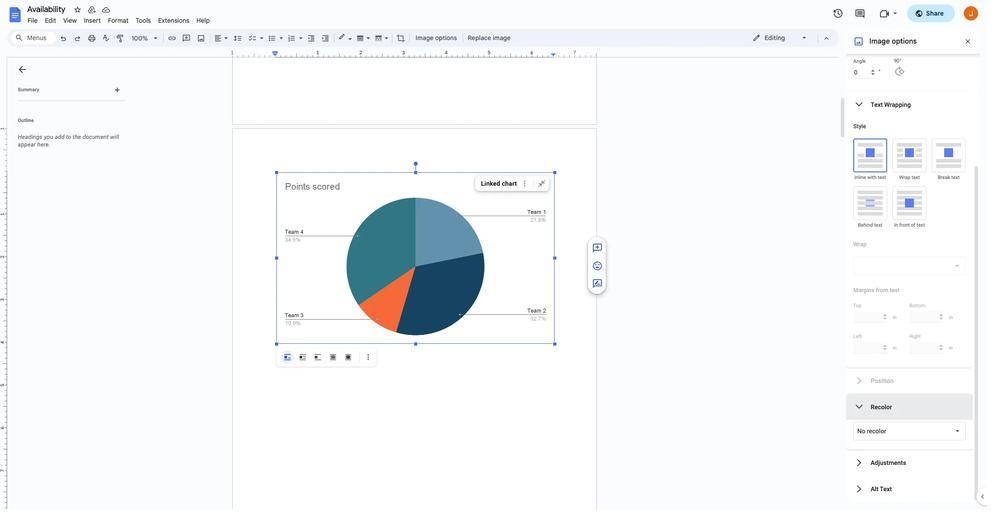 Task type: describe. For each thing, give the bounding box(es) containing it.
tools menu item
[[132, 15, 155, 26]]

editing button
[[747, 31, 814, 45]]

view menu item
[[60, 15, 80, 26]]

in for top
[[893, 315, 897, 321]]

text left break
[[912, 175, 921, 181]]

Zoom field
[[128, 32, 162, 45]]

extensions
[[158, 17, 190, 25]]

0 vertical spatial text
[[871, 101, 883, 108]]

to
[[66, 134, 71, 141]]

wrap text options list box
[[854, 257, 966, 276]]

0 horizontal spatial in front of text radio
[[342, 351, 355, 365]]

chart
[[502, 180, 517, 187]]

outline heading
[[7, 117, 128, 130]]

from
[[877, 287, 889, 294]]

break text
[[939, 175, 960, 181]]

format menu item
[[104, 15, 132, 26]]

replace image button
[[465, 31, 513, 45]]

add
[[55, 134, 65, 141]]

wrap text options image
[[953, 261, 963, 272]]

line & paragraph spacing image
[[233, 32, 243, 44]]

angle
[[854, 58, 866, 64]]

replace
[[468, 34, 492, 42]]

recolor
[[868, 428, 887, 435]]

wrap for wrap
[[854, 241, 867, 248]]

text right break
[[952, 175, 960, 181]]

right
[[910, 334, 921, 340]]

summary
[[18, 87, 39, 93]]

options inside button
[[435, 34, 457, 42]]

left margin image
[[233, 50, 278, 57]]

2 size image from the top
[[593, 279, 603, 290]]

Star checkbox
[[71, 4, 84, 16]]

0 vertical spatial in front of text radio
[[893, 186, 927, 220]]

°
[[879, 68, 881, 76]]

alt text tab
[[847, 477, 974, 503]]

no recolor
[[858, 428, 887, 435]]

image options inside button
[[416, 34, 457, 42]]

help menu item
[[193, 15, 214, 26]]

no recolor button
[[854, 423, 966, 441]]

text wrapping tab
[[847, 91, 974, 118]]

margins
[[854, 287, 875, 294]]

Inline with text radio
[[854, 139, 888, 173]]

text right 'from'
[[890, 287, 900, 294]]

in for right
[[950, 346, 954, 351]]

edit
[[45, 17, 56, 25]]

text wrapping
[[871, 101, 912, 108]]

inline
[[855, 175, 867, 181]]

style
[[854, 123, 867, 130]]

linked chart
[[481, 180, 517, 187]]

help
[[197, 17, 210, 25]]

in front of text
[[895, 223, 926, 228]]

inline with text
[[855, 175, 887, 181]]

Angle, measured in degrees. Value must be between 0 and 360 text field
[[854, 66, 875, 79]]

you
[[44, 134, 53, 141]]

with
[[868, 175, 877, 181]]

image options button
[[412, 31, 461, 45]]

summary heading
[[18, 87, 39, 94]]

recolor tab
[[847, 394, 974, 421]]

in for bottom
[[950, 315, 954, 321]]

left
[[854, 334, 863, 340]]

replace image
[[468, 34, 511, 42]]

editing
[[765, 34, 786, 42]]

file menu item
[[24, 15, 41, 26]]

behind
[[859, 223, 874, 228]]

insert
[[84, 17, 101, 25]]

top margin image
[[0, 129, 7, 174]]

headings
[[18, 134, 43, 141]]

outline
[[18, 118, 34, 124]]

position tab
[[847, 368, 974, 394]]

Right margin, measured in inches. Value must be between 0 and 22 text field
[[910, 342, 944, 354]]

behind text radio inside image options section
[[854, 186, 888, 220]]

1
[[231, 50, 234, 56]]

front
[[900, 223, 910, 228]]

menu bar inside "menu bar" 'banner'
[[24, 12, 214, 26]]

In line radio
[[281, 351, 294, 365]]

wrapping
[[885, 101, 912, 108]]



Task type: locate. For each thing, give the bounding box(es) containing it.
insert menu item
[[80, 15, 104, 26]]

Bottom margin, measured in inches. Value must be between 0 and 22 text field
[[910, 311, 944, 323]]

image options up 90°
[[870, 37, 918, 46]]

share button
[[908, 4, 956, 22]]

recolor
[[871, 404, 893, 411]]

position
[[871, 378, 894, 385]]

alt
[[871, 486, 879, 493]]

border weight image
[[356, 32, 366, 44]]

1 horizontal spatial in front of text radio
[[893, 186, 927, 220]]

menu bar banner
[[0, 0, 988, 510]]

0 vertical spatial wrap text radio
[[893, 139, 927, 173]]

will
[[110, 134, 119, 141]]

border dash image
[[374, 32, 384, 44]]

share
[[927, 9, 945, 17]]

headings you add to the document will appear here.
[[18, 134, 119, 148]]

1 horizontal spatial options
[[892, 37, 918, 46]]

in front of text radio right break text radio
[[342, 351, 355, 365]]

toolbar
[[278, 351, 375, 365]]

image options
[[416, 34, 457, 42], [870, 37, 918, 46]]

main toolbar
[[55, 0, 514, 111]]

1 horizontal spatial wrap
[[900, 175, 911, 181]]

text
[[871, 101, 883, 108], [881, 486, 893, 493]]

image options section
[[847, 0, 981, 503]]

bulleted list menu image
[[278, 32, 283, 35]]

tools
[[136, 17, 151, 25]]

image options inside section
[[870, 37, 918, 46]]

in right the top margin, measured in inches. value must be between 0 and 22 text box
[[893, 315, 897, 321]]

in for left
[[893, 346, 897, 351]]

image inside section
[[870, 37, 891, 46]]

wrap right with
[[900, 175, 911, 181]]

1 vertical spatial text
[[881, 486, 893, 493]]

0 horizontal spatial image options
[[416, 34, 457, 42]]

alt text
[[871, 486, 893, 493]]

wrap down behind
[[854, 241, 867, 248]]

in right "right margin, measured in inches. value must be between 0 and 22" text box
[[950, 346, 954, 351]]

behind text
[[859, 223, 883, 228]]

In front of text radio
[[893, 186, 927, 220], [342, 351, 355, 365]]

the
[[73, 134, 81, 141]]

1 vertical spatial wrap text radio
[[296, 351, 310, 365]]

adjustments tab
[[847, 450, 974, 477]]

0 horizontal spatial wrap text radio
[[296, 351, 310, 365]]

wrap for wrap text
[[900, 175, 911, 181]]

text right the alt
[[881, 486, 893, 493]]

image options application
[[0, 0, 988, 510]]

0 horizontal spatial options
[[435, 34, 457, 42]]

option group
[[281, 351, 355, 365]]

behind text radio up behind text
[[854, 186, 888, 220]]

recolor group
[[847, 394, 974, 450]]

options
[[435, 34, 457, 42], [892, 37, 918, 46]]

Top margin, measured in inches. Value must be between 0 and 22 text field
[[854, 311, 888, 323]]

menu bar
[[24, 12, 214, 26]]

90°
[[895, 58, 902, 64]]

Break text radio
[[311, 351, 325, 365]]

text right behind
[[875, 223, 883, 228]]

appear
[[18, 141, 36, 148]]

insert image image
[[196, 32, 206, 44]]

bottom
[[910, 303, 926, 309]]

top
[[854, 303, 862, 309]]

1 horizontal spatial behind text radio
[[854, 186, 888, 220]]

Behind text radio
[[854, 186, 888, 220], [327, 351, 340, 365]]

linked
[[481, 180, 501, 187]]

document
[[83, 134, 109, 141]]

Rename text field
[[24, 4, 70, 14]]

Wrap text radio
[[893, 139, 927, 173], [296, 351, 310, 365]]

behind text radio right break text radio
[[327, 351, 340, 365]]

checklist menu image
[[258, 32, 264, 35]]

wrap text
[[900, 175, 921, 181]]

text right with
[[878, 175, 887, 181]]

text left wrapping at the right
[[871, 101, 883, 108]]

extensions menu item
[[155, 15, 193, 26]]

view
[[63, 17, 77, 25]]

document outline element
[[7, 58, 128, 510]]

menu bar containing file
[[24, 12, 214, 26]]

options left replace
[[435, 34, 457, 42]]

Menus field
[[11, 32, 56, 44]]

0 horizontal spatial wrap
[[854, 241, 867, 248]]

image
[[493, 34, 511, 42]]

options up 90°
[[892, 37, 918, 46]]

here.
[[37, 141, 50, 148]]

0 vertical spatial size image
[[593, 261, 603, 272]]

format
[[108, 17, 129, 25]]

image
[[416, 34, 434, 42], [870, 37, 891, 46]]

wrap text radio left break text radio
[[296, 351, 310, 365]]

chart options element
[[476, 176, 551, 191]]

in
[[893, 315, 897, 321], [950, 315, 954, 321], [893, 346, 897, 351], [950, 346, 954, 351]]

in front of text radio up the in front of text
[[893, 186, 927, 220]]

options inside section
[[892, 37, 918, 46]]

edit menu item
[[41, 15, 60, 26]]

1 vertical spatial size image
[[593, 279, 603, 290]]

0 vertical spatial wrap
[[900, 175, 911, 181]]

0 vertical spatial behind text radio
[[854, 186, 888, 220]]

wrap
[[900, 175, 911, 181], [854, 241, 867, 248]]

right margin image
[[551, 50, 597, 57]]

size image
[[593, 261, 603, 272], [593, 279, 603, 290]]

of
[[912, 223, 916, 228]]

image options left replace
[[416, 34, 457, 42]]

1 size image from the top
[[593, 261, 603, 272]]

1 horizontal spatial image
[[870, 37, 891, 46]]

1 vertical spatial in front of text radio
[[342, 351, 355, 365]]

margins from text
[[854, 287, 900, 294]]

in
[[895, 223, 899, 228]]

linked chart options image
[[521, 179, 530, 189]]

Zoom text field
[[129, 32, 151, 45]]

wrap text radio up wrap text
[[893, 139, 927, 173]]

1 vertical spatial wrap
[[854, 241, 867, 248]]

1 horizontal spatial wrap text radio
[[893, 139, 927, 173]]

in right bottom margin, measured in inches. value must be between 0 and 22 text field
[[950, 315, 954, 321]]

in right left margin, measured in inches. value must be between 0 and 22 text field
[[893, 346, 897, 351]]

image inside button
[[416, 34, 434, 42]]

size image
[[593, 243, 603, 254]]

text right of
[[917, 223, 926, 228]]

0 horizontal spatial image
[[416, 34, 434, 42]]

no
[[858, 428, 866, 435]]

1 vertical spatial behind text radio
[[327, 351, 340, 365]]

text
[[878, 175, 887, 181], [912, 175, 921, 181], [952, 175, 960, 181], [875, 223, 883, 228], [917, 223, 926, 228], [890, 287, 900, 294]]

mode and view toolbar
[[746, 29, 834, 47]]

file
[[28, 17, 38, 25]]

option group inside image options application
[[281, 351, 355, 365]]

1 horizontal spatial image options
[[870, 37, 918, 46]]

0 horizontal spatial behind text radio
[[327, 351, 340, 365]]

break
[[939, 175, 951, 181]]

Left margin, measured in inches. Value must be between 0 and 22 text field
[[854, 342, 888, 354]]

Break text radio
[[932, 139, 966, 173]]

adjustments
[[871, 460, 907, 467]]



Task type: vqa. For each thing, say whether or not it's contained in the screenshot.
Font size text box
no



